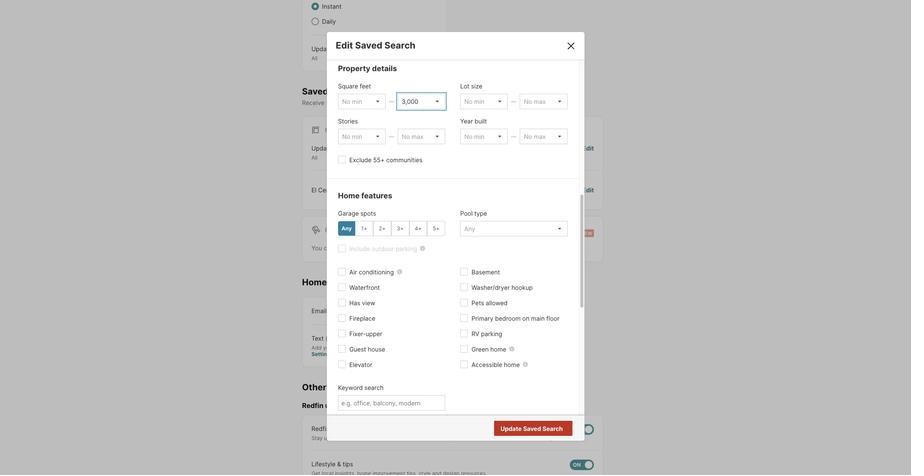 Task type: locate. For each thing, give the bounding box(es) containing it.
1
[[354, 186, 356, 194]]

0 horizontal spatial parking
[[396, 245, 417, 253]]

0 vertical spatial all
[[312, 55, 318, 61]]

1 vertical spatial home
[[504, 361, 520, 369]]

0 horizontal spatial search
[[365, 384, 384, 392]]

searches down 2+ radio
[[375, 245, 402, 252]]

0 vertical spatial search
[[385, 40, 416, 51]]

accessible
[[472, 361, 503, 369]]

search down lot
[[453, 99, 472, 107]]

0 vertical spatial update
[[312, 45, 333, 53]]

exclude 55+ communities
[[350, 156, 423, 164]]

1 vertical spatial types
[[334, 145, 350, 152]]

garage
[[338, 210, 359, 217]]

— for square feet
[[389, 98, 395, 105]]

for sale
[[325, 127, 354, 134]]

update inside button
[[501, 425, 522, 433]]

list box
[[338, 94, 386, 109], [398, 94, 446, 109], [461, 94, 508, 109], [520, 94, 568, 109], [338, 129, 386, 144], [398, 129, 446, 144], [461, 129, 508, 144], [520, 129, 568, 144], [461, 221, 568, 237]]

1 vertical spatial all
[[312, 155, 318, 161]]

0 horizontal spatial home
[[302, 277, 327, 288]]

1 vertical spatial for
[[325, 226, 337, 234]]

home for home tours
[[302, 277, 327, 288]]

2 vertical spatial edit
[[583, 186, 594, 194]]

1 vertical spatial searches
[[375, 245, 402, 252]]

option group
[[338, 221, 446, 236]]

2 vertical spatial update
[[501, 425, 522, 433]]

0 horizontal spatial and
[[394, 435, 403, 442]]

on right based
[[401, 99, 408, 107]]

square
[[338, 82, 358, 90]]

1+ radio
[[356, 221, 374, 236]]

home right accessible
[[504, 361, 520, 369]]

1 horizontal spatial on
[[401, 99, 408, 107]]

edit button
[[583, 144, 594, 161], [583, 186, 594, 195]]

allowed
[[486, 300, 508, 307]]

account settings
[[312, 345, 401, 358]]

year built
[[461, 117, 487, 125]]

on inside saved searches receive timely notifications based on your preferred search filters.
[[401, 99, 408, 107]]

can
[[324, 245, 334, 252]]

— for year built
[[512, 133, 517, 140]]

on inside the redfin news stay up to date on redfin's tools and features, how to buy or sell a home, and connect with an agent.
[[351, 435, 358, 442]]

update down the for sale
[[312, 145, 333, 152]]

tools
[[380, 435, 393, 442]]

parking down 3+ option
[[396, 245, 417, 253]]

parking up green home
[[481, 330, 503, 338]]

— for lot size
[[512, 98, 517, 105]]

searches inside saved searches receive timely notifications based on your preferred search filters.
[[330, 86, 370, 97]]

your left preferred
[[410, 99, 423, 107]]

update saved search button
[[494, 421, 573, 436]]

search inside saved searches receive timely notifications based on your preferred search filters.
[[453, 99, 472, 107]]

on for searches
[[401, 99, 408, 107]]

include outdoor parking
[[350, 245, 417, 253]]

on left main
[[523, 315, 530, 323]]

saved up the receive
[[302, 86, 328, 97]]

on for news
[[351, 435, 358, 442]]

update up the connect
[[501, 425, 522, 433]]

preferred
[[424, 99, 451, 107]]

search inside button
[[543, 425, 563, 433]]

all up el
[[312, 155, 318, 161]]

email
[[312, 307, 327, 315]]

1+
[[362, 225, 367, 232]]

your up settings
[[323, 345, 334, 351]]

daily
[[322, 18, 336, 25]]

and right home,
[[495, 435, 505, 442]]

up
[[324, 435, 331, 442]]

2 types from the top
[[334, 145, 350, 152]]

saved
[[355, 40, 383, 51], [302, 86, 328, 97], [356, 245, 373, 252], [523, 425, 541, 433]]

filters.
[[473, 99, 491, 107]]

1 horizontal spatial and
[[495, 435, 505, 442]]

1 all from the top
[[312, 55, 318, 61]]

redfin down other
[[302, 402, 324, 410]]

0 horizontal spatial your
[[323, 345, 334, 351]]

update down daily option
[[312, 45, 333, 53]]

0 vertical spatial home
[[491, 346, 507, 353]]

None checkbox
[[570, 460, 594, 471]]

2 vertical spatial on
[[351, 435, 358, 442]]

0 vertical spatial edit
[[336, 40, 353, 51]]

0 vertical spatial edit button
[[583, 144, 594, 161]]

1 horizontal spatial to
[[440, 435, 445, 442]]

1 horizontal spatial searches
[[375, 245, 402, 252]]

redfin for redfin news stay up to date on redfin's tools and features, how to buy or sell a home, and connect with an agent.
[[312, 425, 330, 433]]

search up details
[[385, 40, 416, 51]]

1 for from the top
[[325, 127, 337, 134]]

2 horizontal spatial on
[[523, 315, 530, 323]]

— for stories
[[389, 133, 395, 140]]

keyword search
[[338, 384, 384, 392]]

while
[[403, 245, 418, 252]]

primary
[[472, 315, 494, 323]]

account
[[379, 345, 401, 351]]

or
[[458, 435, 463, 442]]

3+ radio
[[392, 221, 410, 236]]

0 vertical spatial redfin
[[302, 402, 324, 410]]

2 for from the top
[[325, 226, 337, 234]]

saved inside saved searches receive timely notifications based on your preferred search filters.
[[302, 86, 328, 97]]

conditioning
[[359, 269, 394, 276]]

search up agent. on the bottom of page
[[543, 425, 563, 433]]

home
[[491, 346, 507, 353], [504, 361, 520, 369]]

1 horizontal spatial search
[[543, 425, 563, 433]]

property details
[[338, 64, 397, 73]]

home features
[[338, 191, 393, 200]]

0 horizontal spatial to
[[332, 435, 337, 442]]

to left buy
[[440, 435, 445, 442]]

1 horizontal spatial home
[[338, 191, 360, 200]]

lot size
[[461, 82, 483, 90]]

instant
[[322, 3, 342, 10]]

house
[[368, 346, 385, 353]]

agent.
[[547, 435, 563, 442]]

0 vertical spatial types
[[334, 45, 350, 53]]

redfin for redfin updates
[[302, 402, 324, 410]]

news
[[332, 425, 347, 433]]

update types all
[[312, 45, 350, 61], [312, 145, 350, 161]]

to right up
[[332, 435, 337, 442]]

saved up with
[[523, 425, 541, 433]]

home inside 'edit saved search' dialog
[[338, 191, 360, 200]]

0 vertical spatial searches
[[330, 86, 370, 97]]

text (sms)
[[312, 335, 343, 342]]

elevator
[[350, 361, 373, 369]]

1 vertical spatial parking
[[481, 330, 503, 338]]

other
[[302, 382, 327, 393]]

5+
[[433, 225, 440, 232]]

search
[[385, 40, 416, 51], [543, 425, 563, 433]]

types up property
[[334, 45, 350, 53]]

sell
[[464, 435, 472, 442]]

0 horizontal spatial search
[[385, 40, 416, 51]]

0 vertical spatial home
[[338, 191, 360, 200]]

0 vertical spatial search
[[453, 99, 472, 107]]

1 vertical spatial home
[[302, 277, 327, 288]]

1 types from the top
[[334, 45, 350, 53]]

1 horizontal spatial your
[[410, 99, 423, 107]]

1 vertical spatial update types all
[[312, 145, 350, 161]]

types down the for sale
[[334, 145, 350, 152]]

1 vertical spatial your
[[323, 345, 334, 351]]

square feet
[[338, 82, 371, 90]]

1 horizontal spatial parking
[[481, 330, 503, 338]]

edit inside dialog
[[336, 40, 353, 51]]

home up accessible home
[[491, 346, 507, 353]]

2+ radio
[[374, 221, 392, 236]]

on right date
[[351, 435, 358, 442]]

fixer-upper
[[350, 330, 383, 338]]

Instant radio
[[312, 3, 319, 10]]

home for accessible home
[[504, 361, 520, 369]]

search
[[453, 99, 472, 107], [365, 384, 384, 392]]

sale
[[339, 127, 354, 134]]

redfin up stay
[[312, 425, 330, 433]]

0 horizontal spatial on
[[351, 435, 358, 442]]

on inside 'edit saved search' dialog
[[523, 315, 530, 323]]

washer/dryer
[[472, 284, 510, 292]]

pets
[[472, 300, 484, 307]]

option group containing any
[[338, 221, 446, 236]]

for rent
[[325, 226, 355, 234]]

home left tours
[[302, 277, 327, 288]]

lifestyle & tips
[[312, 461, 353, 469]]

4+ radio
[[410, 221, 428, 236]]

your inside saved searches receive timely notifications based on your preferred search filters.
[[410, 99, 423, 107]]

update types all down the for sale
[[312, 145, 350, 161]]

0 vertical spatial parking
[[396, 245, 417, 253]]

air conditioning
[[350, 269, 394, 276]]

and right the tools
[[394, 435, 403, 442]]

no
[[533, 426, 541, 433]]

stories
[[338, 117, 358, 125]]

parking
[[396, 245, 417, 253], [481, 330, 503, 338]]

garage spots
[[338, 210, 376, 217]]

5+ radio
[[428, 221, 446, 236]]

searching
[[420, 245, 448, 252]]

searches up notifications
[[330, 86, 370, 97]]

all down daily option
[[312, 55, 318, 61]]

for left sale
[[325, 127, 337, 134]]

basement
[[472, 269, 500, 276]]

for left rent
[[325, 226, 337, 234]]

update types all up property
[[312, 45, 350, 61]]

redfin
[[302, 402, 324, 410], [312, 425, 330, 433]]

create
[[336, 245, 354, 252]]

guest house
[[350, 346, 385, 353]]

0 vertical spatial your
[[410, 99, 423, 107]]

you
[[312, 245, 322, 252]]

None checkbox
[[570, 425, 594, 435]]

home up garage
[[338, 191, 360, 200]]

0 vertical spatial on
[[401, 99, 408, 107]]

update saved search
[[501, 425, 563, 433]]

for
[[325, 127, 337, 134], [325, 226, 337, 234]]

in
[[373, 345, 378, 351]]

edit saved search element
[[336, 40, 557, 51]]

results
[[542, 426, 563, 433]]

stay
[[312, 435, 323, 442]]

0 vertical spatial update types all
[[312, 45, 350, 61]]

1 update types all from the top
[[312, 45, 350, 61]]

no results button
[[524, 422, 572, 437]]

1 vertical spatial search
[[365, 384, 384, 392]]

1 horizontal spatial search
[[453, 99, 472, 107]]

date
[[339, 435, 350, 442]]

1 vertical spatial edit button
[[583, 186, 594, 195]]

you can create saved searches while searching for
[[312, 245, 459, 252]]

green home
[[472, 346, 507, 353]]

redfin inside the redfin news stay up to date on redfin's tools and features, how to buy or sell a home, and connect with an agent.
[[312, 425, 330, 433]]

0 vertical spatial for
[[325, 127, 337, 134]]

—
[[389, 98, 395, 105], [512, 98, 517, 105], [389, 133, 395, 140], [512, 133, 517, 140]]

1 vertical spatial search
[[543, 425, 563, 433]]

keyword
[[338, 384, 363, 392]]

feet
[[360, 82, 371, 90]]

0 horizontal spatial searches
[[330, 86, 370, 97]]

search up e.g. office, balcony, modern text field
[[365, 384, 384, 392]]

1 vertical spatial on
[[523, 315, 530, 323]]

saved right the create
[[356, 245, 373, 252]]

text
[[312, 335, 324, 342]]

redfin updates
[[302, 402, 353, 410]]

1 vertical spatial redfin
[[312, 425, 330, 433]]



Task type: describe. For each thing, give the bounding box(es) containing it.
based
[[382, 99, 400, 107]]

for for for rent
[[325, 226, 337, 234]]

cerrito
[[318, 186, 338, 194]]

buy
[[447, 435, 456, 442]]

3+
[[397, 225, 404, 232]]

home for home features
[[338, 191, 360, 200]]

1 vertical spatial edit
[[583, 145, 594, 152]]

search inside dialog
[[365, 384, 384, 392]]

built
[[475, 117, 487, 125]]

a
[[474, 435, 477, 442]]

view
[[362, 300, 375, 307]]

saved inside update saved search button
[[523, 425, 541, 433]]

2 edit button from the top
[[583, 186, 594, 195]]

(sms)
[[326, 335, 343, 342]]

2+
[[379, 225, 386, 232]]

add your phone number in
[[312, 345, 379, 351]]

hookup
[[512, 284, 533, 292]]

other emails
[[302, 382, 356, 393]]

bedroom
[[495, 315, 521, 323]]

2 update types all from the top
[[312, 145, 350, 161]]

rv parking
[[472, 330, 503, 338]]

green
[[472, 346, 489, 353]]

guest
[[350, 346, 366, 353]]

home,
[[478, 435, 494, 442]]

property
[[338, 64, 371, 73]]

2 all from the top
[[312, 155, 318, 161]]

communities
[[387, 156, 423, 164]]

features,
[[405, 435, 427, 442]]

floor
[[547, 315, 560, 323]]

pool type
[[461, 210, 487, 217]]

lot
[[461, 82, 470, 90]]

connect
[[506, 435, 526, 442]]

tours
[[329, 277, 352, 288]]

fixer-
[[350, 330, 366, 338]]

updates
[[325, 402, 353, 410]]

features
[[362, 191, 393, 200]]

upper
[[366, 330, 383, 338]]

outdoor
[[372, 245, 394, 253]]

for
[[449, 245, 457, 252]]

search for edit saved search
[[385, 40, 416, 51]]

Daily radio
[[312, 18, 319, 25]]

saved searches receive timely notifications based on your preferred search filters.
[[302, 86, 491, 107]]

emails
[[329, 382, 356, 393]]

Any radio
[[338, 221, 356, 236]]

redfin's
[[359, 435, 379, 442]]

home tours
[[302, 277, 352, 288]]

washer/dryer hookup
[[472, 284, 533, 292]]

rv
[[472, 330, 480, 338]]

main
[[532, 315, 545, 323]]

search for update saved search
[[543, 425, 563, 433]]

exclude
[[350, 156, 372, 164]]

settings
[[312, 351, 333, 358]]

add
[[312, 345, 322, 351]]

home for green home
[[491, 346, 507, 353]]

type
[[475, 210, 487, 217]]

1 to from the left
[[332, 435, 337, 442]]

4+
[[415, 225, 422, 232]]

test
[[340, 186, 352, 194]]

account settings link
[[312, 345, 401, 358]]

edit saved search
[[336, 40, 416, 51]]

for for for sale
[[325, 127, 337, 134]]

has
[[350, 300, 361, 307]]

include
[[350, 245, 370, 253]]

spots
[[361, 210, 376, 217]]

accessible home
[[472, 361, 520, 369]]

rent
[[339, 226, 355, 234]]

air
[[350, 269, 357, 276]]

option group inside 'edit saved search' dialog
[[338, 221, 446, 236]]

year
[[461, 117, 473, 125]]

redfin news stay up to date on redfin's tools and features, how to buy or sell a home, and connect with an agent.
[[312, 425, 563, 442]]

1 vertical spatial update
[[312, 145, 333, 152]]

pets allowed
[[472, 300, 508, 307]]

edit saved search dialog
[[327, 32, 585, 441]]

1 and from the left
[[394, 435, 403, 442]]

pool
[[461, 210, 473, 217]]

1 edit button from the top
[[583, 144, 594, 161]]

2 to from the left
[[440, 435, 445, 442]]

tips
[[343, 461, 353, 469]]

fireplace
[[350, 315, 376, 323]]

2 and from the left
[[495, 435, 505, 442]]

how
[[428, 435, 439, 442]]

e.g. office, balcony, modern text field
[[342, 400, 442, 407]]

details
[[372, 64, 397, 73]]

no results
[[533, 426, 563, 433]]

waterfront
[[350, 284, 380, 292]]

size
[[471, 82, 483, 90]]

saved up property details on the top of page
[[355, 40, 383, 51]]

55+
[[374, 156, 385, 164]]

receive
[[302, 99, 325, 107]]



Task type: vqa. For each thing, say whether or not it's contained in the screenshot.
the middle Family,
no



